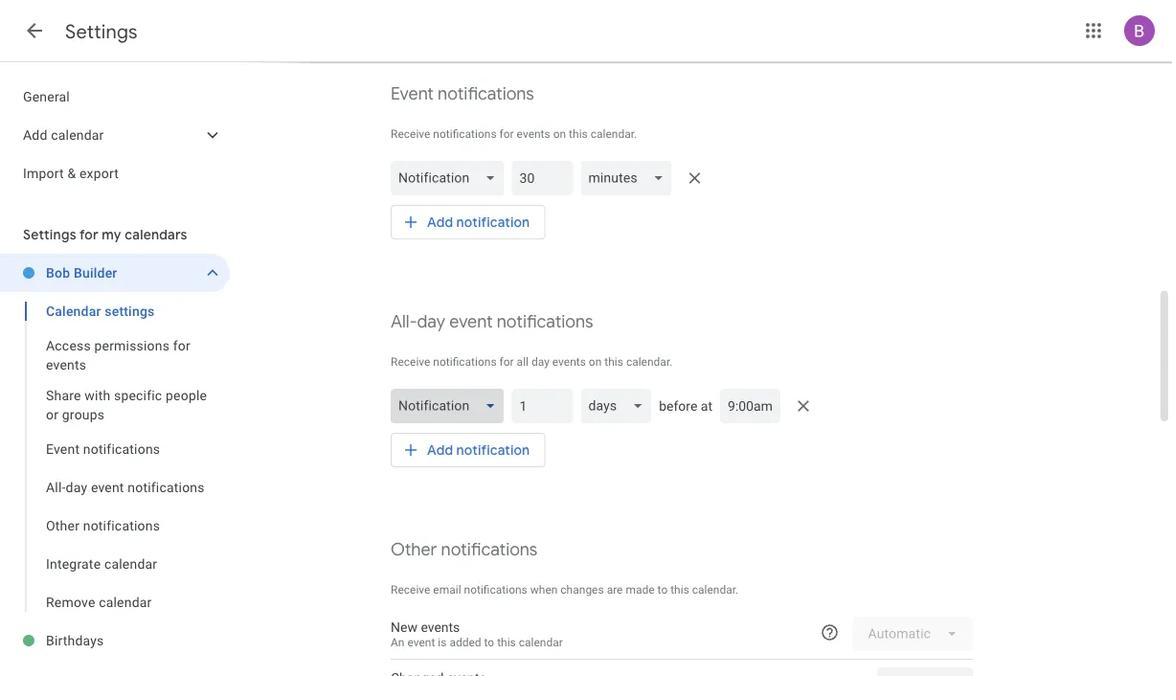 Task type: vqa. For each thing, say whether or not it's contained in the screenshot.
bottom the Event notifications
yes



Task type: locate. For each thing, give the bounding box(es) containing it.
1 vertical spatial all-day event notifications
[[46, 479, 205, 495]]

event left 'is'
[[407, 635, 435, 649]]

Time of day text field
[[728, 396, 773, 416]]

all- inside settings for my calendars tree
[[46, 479, 66, 495]]

1 horizontal spatial all-day event notifications
[[391, 311, 593, 333]]

add for all-
[[427, 442, 453, 459]]

other notifications
[[46, 518, 160, 533], [391, 539, 538, 561]]

to right the made
[[658, 583, 668, 597]]

notifications
[[438, 83, 534, 105], [433, 127, 497, 141], [497, 311, 593, 333], [433, 355, 497, 369], [83, 441, 160, 457], [128, 479, 205, 495], [83, 518, 160, 533], [441, 539, 538, 561], [464, 583, 528, 597]]

calendar up birthdays tree item
[[99, 594, 152, 610]]

2 vertical spatial receive
[[391, 583, 430, 597]]

general
[[23, 89, 70, 104]]

new
[[391, 619, 417, 635]]

0 vertical spatial notification
[[456, 214, 530, 231]]

add notification button for day
[[391, 427, 545, 473]]

2 add notification button from the top
[[391, 427, 545, 473]]

0 vertical spatial to
[[658, 583, 668, 597]]

1 vertical spatial calendar.
[[626, 355, 673, 369]]

add notification down minutes in advance for notification number field
[[427, 214, 530, 231]]

2 horizontal spatial day
[[531, 355, 550, 369]]

all-day event notifications up integrate calendar
[[46, 479, 205, 495]]

0 vertical spatial add
[[23, 127, 47, 143]]

group containing calendar settings
[[0, 292, 230, 622]]

0 vertical spatial day
[[417, 311, 445, 333]]

0 vertical spatial calendar.
[[591, 127, 637, 141]]

event notifications inside group
[[46, 441, 160, 457]]

2 vertical spatial add
[[427, 442, 453, 459]]

None field
[[391, 161, 512, 195], [581, 161, 680, 195], [391, 389, 512, 423], [581, 389, 659, 423], [391, 161, 512, 195], [581, 161, 680, 195], [391, 389, 512, 423], [581, 389, 659, 423]]

go back image
[[23, 19, 46, 42]]

calendar.
[[591, 127, 637, 141], [626, 355, 673, 369], [692, 583, 739, 597]]

add notification button for notifications
[[391, 199, 545, 245]]

birthdays tree item
[[0, 622, 230, 660]]

event up receive notifications for all day events on this calendar. at the bottom of page
[[449, 311, 493, 333]]

events down access
[[46, 357, 86, 373]]

calendar
[[51, 127, 104, 143], [104, 556, 157, 572], [99, 594, 152, 610], [519, 635, 563, 649]]

1 horizontal spatial event
[[407, 635, 435, 649]]

event down groups
[[91, 479, 124, 495]]

2 receive from the top
[[391, 355, 430, 369]]

3 receive from the top
[[391, 583, 430, 597]]

share with specific people or groups
[[46, 387, 207, 422]]

1 vertical spatial event
[[46, 441, 80, 457]]

tree
[[0, 78, 230, 192]]

other notifications up email
[[391, 539, 538, 561]]

add notification button down minutes in advance for notification number field
[[391, 199, 545, 245]]

add
[[23, 127, 47, 143], [427, 214, 453, 231], [427, 442, 453, 459]]

share
[[46, 387, 81, 403]]

or
[[46, 407, 59, 422]]

0 vertical spatial other notifications
[[46, 518, 160, 533]]

add notification
[[427, 214, 530, 231], [427, 442, 530, 459]]

notification down minutes in advance for notification number field
[[456, 214, 530, 231]]

0 vertical spatial add notification
[[427, 214, 530, 231]]

day
[[417, 311, 445, 333], [531, 355, 550, 369], [66, 479, 87, 495]]

to right added
[[484, 635, 494, 649]]

0 vertical spatial receive
[[391, 127, 430, 141]]

calendar up the &
[[51, 127, 104, 143]]

for
[[500, 127, 514, 141], [79, 226, 98, 243], [173, 338, 191, 353], [500, 355, 514, 369]]

for inside access permissions for events
[[173, 338, 191, 353]]

calendar. up before
[[626, 355, 673, 369]]

all-
[[391, 311, 417, 333], [46, 479, 66, 495]]

0 horizontal spatial other
[[46, 518, 80, 533]]

add notification for notifications
[[427, 214, 530, 231]]

add notification down days in advance for notification number field
[[427, 442, 530, 459]]

birthdays link
[[46, 622, 230, 660]]

0 vertical spatial settings
[[65, 19, 138, 44]]

0 horizontal spatial event
[[46, 441, 80, 457]]

other up integrate
[[46, 518, 80, 533]]

receive email notifications when changes are made to this calendar.
[[391, 583, 739, 597]]

0 horizontal spatial other notifications
[[46, 518, 160, 533]]

export
[[79, 165, 119, 181]]

groups
[[62, 407, 105, 422]]

0 horizontal spatial event notifications
[[46, 441, 160, 457]]

other notifications up integrate calendar
[[46, 518, 160, 533]]

1 vertical spatial event notifications
[[46, 441, 160, 457]]

calendar
[[46, 303, 101, 319]]

settings heading
[[65, 19, 138, 44]]

events inside new events an event is added to this calendar
[[421, 619, 460, 635]]

an
[[391, 635, 405, 649]]

1 vertical spatial to
[[484, 635, 494, 649]]

changes
[[561, 583, 604, 597]]

2 notification from the top
[[456, 442, 530, 459]]

added
[[450, 635, 481, 649]]

2 horizontal spatial event
[[449, 311, 493, 333]]

1 horizontal spatial on
[[589, 355, 602, 369]]

all-day event notifications up all
[[391, 311, 593, 333]]

0 horizontal spatial on
[[553, 127, 566, 141]]

events right "new"
[[421, 619, 460, 635]]

calendar down when
[[519, 635, 563, 649]]

0 vertical spatial event notifications
[[391, 83, 534, 105]]

1 receive from the top
[[391, 127, 430, 141]]

1 add notification button from the top
[[391, 199, 545, 245]]

1 vertical spatial add notification button
[[391, 427, 545, 473]]

calendar. right the made
[[692, 583, 739, 597]]

notification down days in advance for notification number field
[[456, 442, 530, 459]]

email
[[433, 583, 461, 597]]

to
[[658, 583, 668, 597], [484, 635, 494, 649]]

add notification button down days in advance for notification number field
[[391, 427, 545, 473]]

with
[[85, 387, 110, 403]]

1 vertical spatial receive
[[391, 355, 430, 369]]

0 horizontal spatial event
[[91, 479, 124, 495]]

1 horizontal spatial all-
[[391, 311, 417, 333]]

event
[[391, 83, 434, 105], [46, 441, 80, 457]]

1 vertical spatial add notification
[[427, 442, 530, 459]]

1 vertical spatial settings
[[23, 226, 76, 243]]

events
[[517, 127, 550, 141], [552, 355, 586, 369], [46, 357, 86, 373], [421, 619, 460, 635]]

settings for settings
[[65, 19, 138, 44]]

1 horizontal spatial other
[[391, 539, 437, 561]]

on
[[553, 127, 566, 141], [589, 355, 602, 369]]

0 vertical spatial other
[[46, 518, 80, 533]]

bob
[[46, 265, 70, 281]]

0 horizontal spatial day
[[66, 479, 87, 495]]

0 vertical spatial event
[[391, 83, 434, 105]]

group
[[0, 292, 230, 622]]

is
[[438, 635, 447, 649]]

specific
[[114, 387, 162, 403]]

settings
[[65, 19, 138, 44], [23, 226, 76, 243]]

receive for event
[[391, 127, 430, 141]]

settings for my calendars tree
[[0, 254, 230, 660]]

import & export
[[23, 165, 119, 181]]

1 add notification from the top
[[427, 214, 530, 231]]

calendar up remove calendar
[[104, 556, 157, 572]]

settings up bob
[[23, 226, 76, 243]]

other
[[46, 518, 80, 533], [391, 539, 437, 561]]

all
[[517, 355, 529, 369]]

1 horizontal spatial to
[[658, 583, 668, 597]]

on right all
[[589, 355, 602, 369]]

settings right go back icon
[[65, 19, 138, 44]]

1 vertical spatial other
[[391, 539, 437, 561]]

permissions
[[94, 338, 170, 353]]

1 vertical spatial other notifications
[[391, 539, 538, 561]]

2 vertical spatial event
[[407, 635, 435, 649]]

0 horizontal spatial all-
[[46, 479, 66, 495]]

notification for day
[[456, 442, 530, 459]]

event
[[449, 311, 493, 333], [91, 479, 124, 495], [407, 635, 435, 649]]

add notification button
[[391, 199, 545, 245], [391, 427, 545, 473]]

1 vertical spatial event
[[91, 479, 124, 495]]

1 vertical spatial notification
[[456, 442, 530, 459]]

receive for all-
[[391, 355, 430, 369]]

event notifications down groups
[[46, 441, 160, 457]]

2 add notification from the top
[[427, 442, 530, 459]]

1 vertical spatial add
[[427, 214, 453, 231]]

calendar. up 30 minutes before element
[[591, 127, 637, 141]]

receive
[[391, 127, 430, 141], [391, 355, 430, 369], [391, 583, 430, 597]]

1 horizontal spatial event
[[391, 83, 434, 105]]

event notifications up receive notifications for events on this calendar.
[[391, 83, 534, 105]]

0 vertical spatial all-day event notifications
[[391, 311, 593, 333]]

events right all
[[552, 355, 586, 369]]

settings for settings for my calendars
[[23, 226, 76, 243]]

all-day event notifications
[[391, 311, 593, 333], [46, 479, 205, 495]]

this
[[569, 127, 588, 141], [605, 355, 623, 369], [671, 583, 689, 597], [497, 635, 516, 649]]

event notifications
[[391, 83, 534, 105], [46, 441, 160, 457]]

2 vertical spatial day
[[66, 479, 87, 495]]

notification
[[456, 214, 530, 231], [456, 442, 530, 459]]

0 vertical spatial add notification button
[[391, 199, 545, 245]]

add inside tree
[[23, 127, 47, 143]]

0 horizontal spatial to
[[484, 635, 494, 649]]

bob builder tree item
[[0, 254, 230, 292]]

other notifications inside group
[[46, 518, 160, 533]]

receive for other
[[391, 583, 430, 597]]

0 horizontal spatial all-day event notifications
[[46, 479, 205, 495]]

1 vertical spatial all-
[[46, 479, 66, 495]]

on up minutes in advance for notification number field
[[553, 127, 566, 141]]

1 notification from the top
[[456, 214, 530, 231]]

to inside new events an event is added to this calendar
[[484, 635, 494, 649]]

other up email
[[391, 539, 437, 561]]

add calendar
[[23, 127, 104, 143]]



Task type: describe. For each thing, give the bounding box(es) containing it.
integrate calendar
[[46, 556, 157, 572]]

calendars
[[125, 226, 187, 243]]

made
[[626, 583, 655, 597]]

for for all-day event notifications
[[500, 355, 514, 369]]

add for event
[[427, 214, 453, 231]]

tree containing general
[[0, 78, 230, 192]]

add notification for day
[[427, 442, 530, 459]]

Minutes in advance for notification number field
[[519, 161, 565, 195]]

remove calendar
[[46, 594, 152, 610]]

at
[[701, 398, 713, 414]]

all-day event notifications inside group
[[46, 479, 205, 495]]

when
[[530, 583, 558, 597]]

for for event notifications
[[500, 127, 514, 141]]

&
[[67, 165, 76, 181]]

receive notifications for events on this calendar.
[[391, 127, 637, 141]]

access permissions for events
[[46, 338, 191, 373]]

builder
[[74, 265, 117, 281]]

access
[[46, 338, 91, 353]]

2 vertical spatial calendar.
[[692, 583, 739, 597]]

0 vertical spatial all-
[[391, 311, 417, 333]]

1 horizontal spatial other notifications
[[391, 539, 538, 561]]

event inside group
[[91, 479, 124, 495]]

receive notifications for all day events on this calendar.
[[391, 355, 673, 369]]

my
[[102, 226, 121, 243]]

integrate
[[46, 556, 101, 572]]

new events an event is added to this calendar
[[391, 619, 563, 649]]

before
[[659, 398, 698, 414]]

before at
[[659, 398, 713, 414]]

1 vertical spatial on
[[589, 355, 602, 369]]

Days in advance for notification number field
[[519, 389, 565, 423]]

people
[[166, 387, 207, 403]]

events up minutes in advance for notification number field
[[517, 127, 550, 141]]

the day before at 9am element
[[391, 385, 973, 427]]

30 minutes before element
[[391, 157, 973, 199]]

1 horizontal spatial day
[[417, 311, 445, 333]]

1 horizontal spatial event notifications
[[391, 83, 534, 105]]

1 vertical spatial day
[[531, 355, 550, 369]]

this inside new events an event is added to this calendar
[[497, 635, 516, 649]]

bob builder
[[46, 265, 117, 281]]

day inside group
[[66, 479, 87, 495]]

settings for my calendars
[[23, 226, 187, 243]]

for for calendar settings
[[173, 338, 191, 353]]

calendar for remove calendar
[[99, 594, 152, 610]]

import
[[23, 165, 64, 181]]

calendar for add calendar
[[51, 127, 104, 143]]

birthdays
[[46, 633, 104, 648]]

calendar settings
[[46, 303, 155, 319]]

calendar for integrate calendar
[[104, 556, 157, 572]]

0 vertical spatial event
[[449, 311, 493, 333]]

event inside new events an event is added to this calendar
[[407, 635, 435, 649]]

are
[[607, 583, 623, 597]]

other inside settings for my calendars tree
[[46, 518, 80, 533]]

calendar inside new events an event is added to this calendar
[[519, 635, 563, 649]]

remove
[[46, 594, 95, 610]]

notification for notifications
[[456, 214, 530, 231]]

event inside group
[[46, 441, 80, 457]]

events inside access permissions for events
[[46, 357, 86, 373]]

settings
[[105, 303, 155, 319]]

0 vertical spatial on
[[553, 127, 566, 141]]



